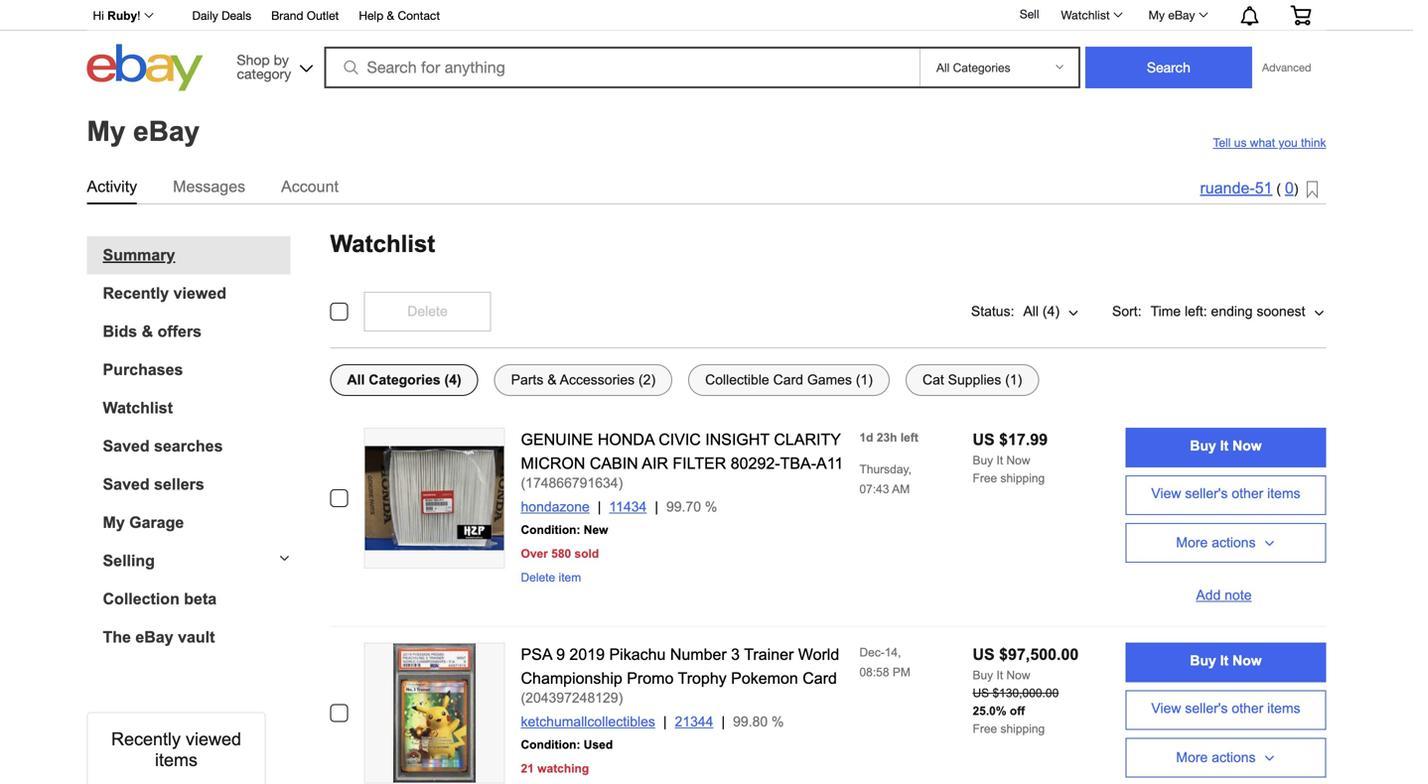 Task type: vqa. For each thing, say whether or not it's contained in the screenshot.
SHARE button
no



Task type: describe. For each thing, give the bounding box(es) containing it.
sort: time left: ending soonest
[[1113, 304, 1306, 319]]

buy it now for us $97,500.00
[[1191, 654, 1263, 669]]

psa 9 2019 pikachu number 3 trainer world championship promo trophy pokemon card link
[[521, 646, 840, 688]]

us $97,500.00 buy it now us $130,000.00 25.0% off free shipping
[[973, 646, 1079, 736]]

$130,000.00
[[993, 687, 1059, 701]]

collection beta link
[[103, 591, 291, 609]]

recently for recently viewed
[[103, 285, 169, 303]]

category
[[237, 66, 291, 82]]

your shopping cart image
[[1290, 5, 1313, 25]]

) inside genuine honda civic insight clarity micron cabin air filter 80292-tba-a11 ( 174866791634 )
[[619, 476, 623, 491]]

psa 9 2019 pikachu number 3 trainer world championship promo trophy pokemon card image
[[393, 644, 476, 783]]

my ebay main content
[[8, 96, 1406, 785]]

delete for delete item
[[521, 571, 556, 585]]

580
[[552, 547, 572, 561]]

items for us $17.99
[[1268, 486, 1301, 502]]

time left: ending soonest button
[[1150, 292, 1327, 332]]

0 link
[[1286, 179, 1295, 197]]

more actions for us $97,500.00
[[1177, 751, 1256, 766]]

2 vertical spatial watchlist
[[103, 399, 173, 417]]

sellers
[[154, 476, 204, 494]]

help
[[359, 8, 384, 22]]

account link
[[281, 174, 339, 200]]

my ebay link
[[1138, 3, 1218, 27]]

23h
[[877, 431, 898, 445]]

saved sellers
[[103, 476, 204, 494]]

ruande-51 link
[[1201, 179, 1273, 197]]

new
[[584, 524, 609, 537]]

view seller's other items link for us $97,500.00
[[1126, 691, 1327, 731]]

world
[[799, 646, 840, 664]]

the ebay vault
[[103, 629, 215, 647]]

genuine honda civic insight clarity micron cabin air filter 80292-tba-a11 link
[[521, 431, 844, 473]]

21344
[[675, 715, 714, 730]]

% for genuine honda civic insight clarity micron cabin air filter 80292-tba-a11
[[705, 500, 718, 515]]

daily deals link
[[192, 5, 251, 27]]

it inside us $97,500.00 buy it now us $130,000.00 25.0% off free shipping
[[997, 669, 1004, 683]]

sell link
[[1011, 7, 1049, 21]]

buy it now link for us $97,500.00
[[1126, 643, 1327, 683]]

account
[[281, 178, 339, 196]]

summary
[[103, 246, 175, 264]]

bids
[[103, 323, 137, 341]]

11434 link
[[610, 500, 667, 515]]

condition: new
[[521, 524, 609, 537]]

over 580 sold
[[521, 547, 599, 561]]

clarity
[[774, 431, 841, 449]]

1d 23h left
[[860, 431, 919, 445]]

condition: for psa 9 2019 pikachu number 3 trainer world championship promo trophy pokemon card
[[521, 739, 581, 752]]

honda
[[598, 431, 655, 449]]

ruby
[[107, 9, 137, 22]]

all
[[1024, 304, 1039, 319]]

trophy
[[678, 670, 727, 688]]

buy inside us $97,500.00 buy it now us $130,000.00 25.0% off free shipping
[[973, 669, 994, 683]]

trainer
[[744, 646, 794, 664]]

tell us what you think
[[1214, 136, 1327, 150]]

am
[[892, 483, 910, 496]]

99.70 %
[[667, 500, 718, 515]]

my garage link
[[103, 514, 291, 533]]

add
[[1197, 588, 1222, 603]]

view for us $17.99
[[1152, 486, 1182, 502]]

seller's for us $97,500.00
[[1186, 702, 1229, 717]]

now inside us $17.99 buy it now free shipping
[[1007, 454, 1031, 468]]

( inside psa 9 2019 pikachu number 3 trainer world championship promo trophy pokemon card ( 204397248129 )
[[521, 691, 526, 706]]

account navigation
[[82, 0, 1327, 31]]

recently viewed link
[[103, 285, 291, 303]]

time
[[1151, 304, 1182, 319]]

view for us $97,500.00
[[1152, 702, 1182, 717]]

filter
[[673, 455, 727, 473]]

card
[[803, 670, 837, 688]]

by
[[274, 52, 289, 68]]

watchlist link inside account navigation
[[1051, 3, 1132, 27]]

thursday, 07:43 am
[[860, 463, 912, 496]]

view seller's other items link for us $17.99
[[1126, 476, 1327, 516]]

garage
[[129, 514, 184, 532]]

searches
[[154, 438, 223, 456]]

2019
[[570, 646, 605, 664]]

my for my garage 'link'
[[103, 514, 125, 532]]

my garage
[[103, 514, 184, 532]]

collection beta
[[103, 591, 217, 609]]

174866791634
[[526, 476, 619, 491]]

buy inside us $17.99 buy it now free shipping
[[973, 454, 994, 468]]

08:58
[[860, 666, 890, 680]]

21
[[521, 763, 534, 776]]

more actions button for us $97,500.00
[[1126, 739, 1327, 779]]

buy it now for us $17.99
[[1191, 439, 1263, 454]]

11434
[[610, 500, 647, 515]]

pokemon
[[731, 670, 799, 688]]

outlet
[[307, 8, 339, 22]]

99.80
[[733, 715, 768, 730]]

deals
[[222, 8, 251, 22]]

watchlist inside account navigation
[[1062, 8, 1110, 22]]

tell
[[1214, 136, 1232, 150]]

purchases
[[103, 361, 183, 379]]

hondazone
[[521, 500, 590, 515]]

what
[[1251, 136, 1276, 150]]

now inside us $97,500.00 buy it now us $130,000.00 25.0% off free shipping
[[1007, 669, 1031, 683]]

us for $17.99
[[973, 431, 995, 449]]

brand outlet
[[271, 8, 339, 22]]

( inside genuine honda civic insight clarity micron cabin air filter 80292-tba-a11 ( 174866791634 )
[[521, 476, 526, 491]]

(4)
[[1043, 304, 1060, 319]]

dec-
[[860, 646, 885, 660]]

bids & offers link
[[103, 323, 291, 341]]

summary link
[[103, 246, 291, 265]]

viewed for recently viewed
[[174, 285, 227, 303]]

beta
[[184, 591, 217, 609]]

saved searches link
[[103, 438, 291, 456]]

saved searches
[[103, 438, 223, 456]]

left
[[901, 431, 919, 445]]

1 vertical spatial watchlist
[[330, 231, 435, 257]]

championship
[[521, 670, 623, 688]]

0 horizontal spatial watchlist link
[[103, 399, 291, 418]]

micron
[[521, 455, 586, 473]]

9
[[556, 646, 565, 664]]

all (4) button
[[1023, 292, 1081, 332]]

0
[[1286, 179, 1295, 197]]

view seller's other items for us $17.99
[[1152, 486, 1301, 502]]

bids & offers
[[103, 323, 202, 341]]

shop by category banner
[[82, 0, 1327, 96]]

more actions for us $17.99
[[1177, 536, 1256, 551]]

cabin
[[590, 455, 639, 473]]

sold
[[575, 547, 599, 561]]

99.70
[[667, 500, 701, 515]]

it inside us $17.99 buy it now free shipping
[[997, 454, 1004, 468]]

used
[[584, 739, 613, 752]]

shipping inside us $97,500.00 buy it now us $130,000.00 25.0% off free shipping
[[1001, 723, 1045, 736]]



Task type: locate. For each thing, give the bounding box(es) containing it.
add note button
[[1126, 571, 1327, 611]]

& inside the my ebay main content
[[142, 323, 153, 341]]

1 saved from the top
[[103, 438, 150, 456]]

1 vertical spatial watchlist link
[[103, 399, 291, 418]]

1 vertical spatial delete
[[521, 571, 556, 585]]

None submit
[[1086, 47, 1253, 88]]

1 view seller's other items link from the top
[[1126, 476, 1327, 516]]

us $17.99 buy it now free shipping
[[973, 431, 1048, 485]]

it
[[1221, 439, 1229, 454], [997, 454, 1004, 468], [1221, 654, 1229, 669], [997, 669, 1004, 683]]

( down micron
[[521, 476, 526, 491]]

2 condition: from the top
[[521, 739, 581, 752]]

1 vertical spatial buy it now
[[1191, 654, 1263, 669]]

shipping inside us $17.99 buy it now free shipping
[[1001, 472, 1045, 485]]

item
[[559, 571, 581, 585]]

3 us from the top
[[973, 687, 990, 701]]

1 vertical spatial %
[[772, 715, 784, 730]]

1 more actions from the top
[[1177, 536, 1256, 551]]

0 vertical spatial buy it now
[[1191, 439, 1263, 454]]

seller's for us $17.99
[[1186, 486, 1229, 502]]

1 vertical spatial other
[[1232, 702, 1264, 717]]

more
[[1177, 536, 1209, 551], [1177, 751, 1209, 766]]

1 vertical spatial my ebay
[[87, 116, 200, 147]]

1 vertical spatial saved
[[103, 476, 150, 494]]

1 free from the top
[[973, 472, 998, 485]]

my inside account navigation
[[1149, 8, 1166, 22]]

1 horizontal spatial my ebay
[[1149, 8, 1196, 22]]

2 vertical spatial my
[[103, 514, 125, 532]]

none submit inside shop by category 'banner'
[[1086, 47, 1253, 88]]

0 vertical spatial shipping
[[1001, 472, 1045, 485]]

1 vertical spatial actions
[[1212, 751, 1256, 766]]

shop
[[237, 52, 270, 68]]

shop by category
[[237, 52, 291, 82]]

0 vertical spatial &
[[387, 8, 395, 22]]

0 vertical spatial (
[[1277, 181, 1282, 197]]

) up ketchumallcollectibles link
[[619, 691, 623, 706]]

shipping down $17.99
[[1001, 472, 1045, 485]]

more for us $97,500.00
[[1177, 751, 1209, 766]]

1 vertical spatial items
[[1268, 702, 1301, 717]]

buy
[[1191, 439, 1217, 454], [973, 454, 994, 468], [1191, 654, 1217, 669], [973, 669, 994, 683]]

free inside us $17.99 buy it now free shipping
[[973, 472, 998, 485]]

ebay inside account navigation
[[1169, 8, 1196, 22]]

1 us from the top
[[973, 431, 995, 449]]

condition:
[[521, 524, 581, 537], [521, 739, 581, 752]]

07:43
[[860, 483, 890, 496]]

watchlist link
[[1051, 3, 1132, 27], [103, 399, 291, 418]]

you
[[1279, 136, 1298, 150]]

shop by category button
[[228, 44, 317, 87]]

hi
[[93, 9, 104, 22]]

2 actions from the top
[[1212, 751, 1256, 766]]

1 vertical spatial view seller's other items link
[[1126, 691, 1327, 731]]

other for us $17.99
[[1232, 486, 1264, 502]]

1 shipping from the top
[[1001, 472, 1045, 485]]

Search for anything text field
[[327, 49, 916, 86]]

number
[[671, 646, 727, 664]]

ketchumallcollectibles link
[[521, 715, 675, 730]]

genuine honda civic insight clarity micron cabin air filter 80292-tba-a11 image
[[365, 447, 504, 551]]

( inside ruande-51 ( 0 )
[[1277, 181, 1282, 197]]

view
[[1152, 486, 1182, 502], [1152, 702, 1182, 717]]

1d
[[860, 431, 874, 445]]

actions for us $17.99
[[1212, 536, 1256, 551]]

0 vertical spatial watchlist
[[1062, 8, 1110, 22]]

view seller's other items link
[[1126, 476, 1327, 516], [1126, 691, 1327, 731]]

2 vertical spatial items
[[155, 751, 198, 771]]

messages
[[173, 178, 246, 196]]

1 buy it now link from the top
[[1126, 428, 1327, 468]]

us up 25.0%
[[973, 687, 990, 701]]

1 vertical spatial more actions
[[1177, 751, 1256, 766]]

1 vertical spatial condition:
[[521, 739, 581, 752]]

& inside account navigation
[[387, 8, 395, 22]]

21 watching
[[521, 763, 589, 776]]

saved up the my garage at bottom left
[[103, 476, 150, 494]]

1 vertical spatial more actions button
[[1126, 739, 1327, 779]]

1 other from the top
[[1232, 486, 1264, 502]]

civic
[[659, 431, 701, 449]]

more actions button
[[1126, 524, 1327, 563], [1126, 739, 1327, 779]]

0 vertical spatial viewed
[[174, 285, 227, 303]]

advanced
[[1263, 61, 1312, 74]]

2 us from the top
[[973, 646, 995, 664]]

watchlist link down the 'purchases' link
[[103, 399, 291, 418]]

1 vertical spatial ebay
[[133, 116, 200, 147]]

us
[[1235, 136, 1247, 150]]

watchlist down purchases
[[103, 399, 173, 417]]

other
[[1232, 486, 1264, 502], [1232, 702, 1264, 717]]

1 vertical spatial shipping
[[1001, 723, 1045, 736]]

1 seller's from the top
[[1186, 486, 1229, 502]]

us left $17.99
[[973, 431, 995, 449]]

items inside recently viewed items
[[155, 751, 198, 771]]

1 horizontal spatial watchlist link
[[1051, 3, 1132, 27]]

1 actions from the top
[[1212, 536, 1256, 551]]

shipping
[[1001, 472, 1045, 485], [1001, 723, 1045, 736]]

hi ruby !
[[93, 9, 141, 22]]

saved
[[103, 438, 150, 456], [103, 476, 150, 494]]

status:
[[972, 304, 1015, 319]]

watchlist link right the sell link
[[1051, 3, 1132, 27]]

brand outlet link
[[271, 5, 339, 27]]

0 vertical spatial recently
[[103, 285, 169, 303]]

% right 99.70
[[705, 500, 718, 515]]

1 vertical spatial us
[[973, 646, 995, 664]]

2 seller's from the top
[[1186, 702, 1229, 717]]

pm
[[893, 666, 911, 680]]

sort:
[[1113, 304, 1142, 319]]

0 vertical spatial view
[[1152, 486, 1182, 502]]

2 more actions from the top
[[1177, 751, 1256, 766]]

1 horizontal spatial &
[[387, 8, 395, 22]]

condition: down hondazone on the bottom left of the page
[[521, 524, 581, 537]]

0 vertical spatial condition:
[[521, 524, 581, 537]]

1 view seller's other items from the top
[[1152, 486, 1301, 502]]

1 horizontal spatial %
[[772, 715, 784, 730]]

$97,500.00
[[1000, 646, 1079, 664]]

brand
[[271, 8, 304, 22]]

$17.99
[[1000, 431, 1048, 449]]

watchlist up delete button
[[330, 231, 435, 257]]

2 more actions button from the top
[[1126, 739, 1327, 779]]

80292-
[[731, 455, 781, 473]]

0 vertical spatial view seller's other items
[[1152, 486, 1301, 502]]

saved inside the "saved searches" link
[[103, 438, 150, 456]]

0 vertical spatial delete
[[408, 304, 448, 319]]

more actions button for us $17.99
[[1126, 524, 1327, 563]]

%
[[705, 500, 718, 515], [772, 715, 784, 730]]

0 horizontal spatial my ebay
[[87, 116, 200, 147]]

1 vertical spatial my
[[87, 116, 126, 147]]

1 vertical spatial seller's
[[1186, 702, 1229, 717]]

psa 9 2019 pikachu number 3 trainer world championship promo trophy pokemon card ( 204397248129 )
[[521, 646, 840, 706]]

0 vertical spatial items
[[1268, 486, 1301, 502]]

genuine honda civic insight clarity micron cabin air filter 80292-tba-a11 ( 174866791634 )
[[521, 431, 844, 491]]

&
[[387, 8, 395, 22], [142, 323, 153, 341]]

2 horizontal spatial watchlist
[[1062, 8, 1110, 22]]

) left make this page your my ebay homepage icon
[[1295, 181, 1299, 197]]

2 view seller's other items from the top
[[1152, 702, 1301, 717]]

tba-
[[781, 455, 817, 473]]

delete for delete
[[408, 304, 448, 319]]

help & contact link
[[359, 5, 440, 27]]

2 vertical spatial us
[[973, 687, 990, 701]]

1 horizontal spatial watchlist
[[330, 231, 435, 257]]

0 horizontal spatial delete
[[408, 304, 448, 319]]

free down 25.0%
[[973, 723, 998, 736]]

my inside 'link'
[[103, 514, 125, 532]]

0 vertical spatial saved
[[103, 438, 150, 456]]

delete item
[[521, 571, 581, 585]]

& right 'help'
[[387, 8, 395, 22]]

2 view from the top
[[1152, 702, 1182, 717]]

my
[[1149, 8, 1166, 22], [87, 116, 126, 147], [103, 514, 125, 532]]

2 shipping from the top
[[1001, 723, 1045, 736]]

hondazone link
[[521, 500, 610, 515]]

% for psa 9 2019 pikachu number 3 trainer world championship promo trophy pokemon card
[[772, 715, 784, 730]]

1 view from the top
[[1152, 486, 1182, 502]]

% right 99.80
[[772, 715, 784, 730]]

1 vertical spatial &
[[142, 323, 153, 341]]

1 horizontal spatial delete
[[521, 571, 556, 585]]

25.0%
[[973, 705, 1007, 718]]

0 vertical spatial actions
[[1212, 536, 1256, 551]]

( down 'psa'
[[521, 691, 526, 706]]

2 buy it now from the top
[[1191, 654, 1263, 669]]

0 vertical spatial my ebay
[[1149, 8, 1196, 22]]

& for help
[[387, 8, 395, 22]]

0 vertical spatial free
[[973, 472, 998, 485]]

2 view seller's other items link from the top
[[1126, 691, 1327, 731]]

)
[[1295, 181, 1299, 197], [619, 476, 623, 491], [619, 691, 623, 706]]

recently inside recently viewed items
[[111, 730, 181, 750]]

pikachu
[[610, 646, 666, 664]]

0 horizontal spatial %
[[705, 500, 718, 515]]

& right bids on the top
[[142, 323, 153, 341]]

us left $97,500.00
[[973, 646, 995, 664]]

free inside us $97,500.00 buy it now us $130,000.00 25.0% off free shipping
[[973, 723, 998, 736]]

saved up saved sellers on the bottom of page
[[103, 438, 150, 456]]

saved for saved searches
[[103, 438, 150, 456]]

0 vertical spatial my
[[1149, 8, 1166, 22]]

2 vertical spatial (
[[521, 691, 526, 706]]

soonest
[[1257, 304, 1306, 319]]

0 horizontal spatial &
[[142, 323, 153, 341]]

1 condition: from the top
[[521, 524, 581, 537]]

1 vertical spatial view seller's other items
[[1152, 702, 1301, 717]]

1 vertical spatial (
[[521, 476, 526, 491]]

watchlist
[[1062, 8, 1110, 22], [330, 231, 435, 257], [103, 399, 173, 417]]

selling button
[[87, 552, 291, 571]]

0 vertical spatial ebay
[[1169, 8, 1196, 22]]

0 horizontal spatial watchlist
[[103, 399, 173, 417]]

activity link
[[87, 174, 137, 200]]

saved inside "saved sellers" link
[[103, 476, 150, 494]]

view seller's other items for us $97,500.00
[[1152, 702, 1301, 717]]

( left 0
[[1277, 181, 1282, 197]]

2 saved from the top
[[103, 476, 150, 494]]

other for us $97,500.00
[[1232, 702, 1264, 717]]

a11
[[817, 455, 844, 473]]

make this page your my ebay homepage image
[[1307, 181, 1319, 200]]

more for us $17.99
[[1177, 536, 1209, 551]]

0 vertical spatial us
[[973, 431, 995, 449]]

sell
[[1020, 7, 1040, 21]]

1 vertical spatial viewed
[[186, 730, 241, 750]]

1 more from the top
[[1177, 536, 1209, 551]]

2 buy it now link from the top
[[1126, 643, 1327, 683]]

view seller's other items
[[1152, 486, 1301, 502], [1152, 702, 1301, 717]]

condition: up the 21 watching
[[521, 739, 581, 752]]

0 vertical spatial view seller's other items link
[[1126, 476, 1327, 516]]

2 vertical spatial )
[[619, 691, 623, 706]]

1 vertical spatial free
[[973, 723, 998, 736]]

viewed for recently viewed items
[[186, 730, 241, 750]]

actions for us $97,500.00
[[1212, 751, 1256, 766]]

recently
[[103, 285, 169, 303], [111, 730, 181, 750]]

!
[[137, 9, 141, 22]]

0 vertical spatial watchlist link
[[1051, 3, 1132, 27]]

saved sellers link
[[103, 476, 291, 494]]

2 free from the top
[[973, 723, 998, 736]]

activity
[[87, 178, 137, 196]]

204397248129
[[526, 691, 619, 706]]

recently for recently viewed items
[[111, 730, 181, 750]]

) inside ruande-51 ( 0 )
[[1295, 181, 1299, 197]]

my for my ebay link
[[1149, 8, 1166, 22]]

1 more actions button from the top
[[1126, 524, 1327, 563]]

us
[[973, 431, 995, 449], [973, 646, 995, 664], [973, 687, 990, 701]]

1 vertical spatial more
[[1177, 751, 1209, 766]]

more actions
[[1177, 536, 1256, 551], [1177, 751, 1256, 766]]

1 vertical spatial view
[[1152, 702, 1182, 717]]

) inside psa 9 2019 pikachu number 3 trainer world championship promo trophy pokemon card ( 204397248129 )
[[619, 691, 623, 706]]

1 buy it now from the top
[[1191, 439, 1263, 454]]

condition: for genuine honda civic insight clarity micron cabin air filter 80292-tba-a11
[[521, 524, 581, 537]]

psa
[[521, 646, 552, 664]]

us inside us $17.99 buy it now free shipping
[[973, 431, 995, 449]]

ebay for my ebay link
[[1169, 8, 1196, 22]]

saved for saved sellers
[[103, 476, 150, 494]]

2 more from the top
[[1177, 751, 1209, 766]]

genuine
[[521, 431, 594, 449]]

us for $97,500.00
[[973, 646, 995, 664]]

& for bids
[[142, 323, 153, 341]]

buy it now link for us $17.99
[[1126, 428, 1327, 468]]

advanced link
[[1253, 48, 1322, 87]]

0 vertical spatial %
[[705, 500, 718, 515]]

1 vertical spatial buy it now link
[[1126, 643, 1327, 683]]

2 vertical spatial ebay
[[136, 629, 174, 647]]

off
[[1010, 705, 1026, 718]]

add note
[[1197, 588, 1252, 603]]

0 vertical spatial )
[[1295, 181, 1299, 197]]

2 other from the top
[[1232, 702, 1264, 717]]

ebay for the ebay vault link
[[136, 629, 174, 647]]

viewed inside recently viewed items
[[186, 730, 241, 750]]

0 vertical spatial buy it now link
[[1126, 428, 1327, 468]]

shipping down off
[[1001, 723, 1045, 736]]

my ebay inside main content
[[87, 116, 200, 147]]

0 vertical spatial more actions button
[[1126, 524, 1327, 563]]

14,
[[885, 646, 902, 660]]

1 vertical spatial recently
[[111, 730, 181, 750]]

delete button
[[364, 292, 491, 332]]

free right am at right bottom
[[973, 472, 998, 485]]

0 vertical spatial more actions
[[1177, 536, 1256, 551]]

my ebay inside account navigation
[[1149, 8, 1196, 22]]

) down cabin
[[619, 476, 623, 491]]

1 vertical spatial )
[[619, 476, 623, 491]]

0 vertical spatial seller's
[[1186, 486, 1229, 502]]

0 vertical spatial more
[[1177, 536, 1209, 551]]

watchlist right the sell link
[[1062, 8, 1110, 22]]

items for us $97,500.00
[[1268, 702, 1301, 717]]

0 vertical spatial other
[[1232, 486, 1264, 502]]



